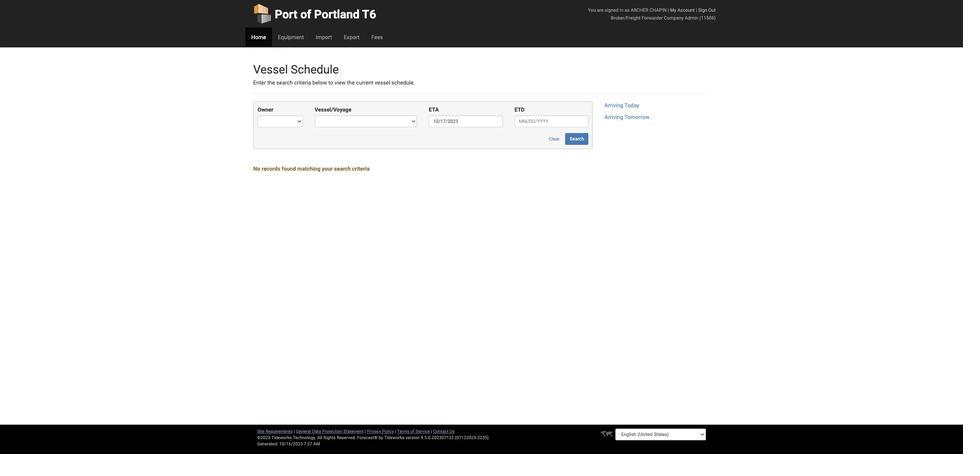 Task type: vqa. For each thing, say whether or not it's contained in the screenshot.
the bottom Gate
no



Task type: describe. For each thing, give the bounding box(es) containing it.
you are signed in as archer chapin | my account | sign out broker/freight forwarder company admin (11508)
[[588, 7, 716, 21]]

no records found matching your search criteria
[[253, 166, 370, 172]]

vessel/voyage
[[315, 107, 352, 113]]

site requirements link
[[257, 430, 293, 435]]

my account link
[[670, 7, 695, 13]]

home button
[[246, 27, 272, 47]]

search button
[[566, 134, 589, 145]]

10/16/2023
[[280, 442, 303, 448]]

privacy
[[367, 430, 381, 435]]

site
[[257, 430, 265, 435]]

eta
[[429, 107, 439, 113]]

privacy policy link
[[367, 430, 394, 435]]

arriving for arriving today
[[605, 103, 624, 109]]

rights
[[324, 436, 336, 441]]

vessel schedule enter the search criteria below to view the current vessel schedule.
[[253, 63, 415, 86]]

contact
[[433, 430, 449, 435]]

portland
[[314, 7, 360, 21]]

arriving tomorrow
[[605, 114, 650, 121]]

you
[[588, 7, 596, 13]]

requirements
[[266, 430, 293, 435]]

search
[[570, 137, 584, 142]]

generated:
[[257, 442, 278, 448]]

am
[[314, 442, 320, 448]]

home
[[251, 34, 266, 40]]

ETD text field
[[515, 116, 589, 128]]

sign out link
[[699, 7, 716, 13]]

no
[[253, 166, 260, 172]]

matching
[[298, 166, 321, 172]]

admin
[[685, 15, 699, 21]]

fees button
[[366, 27, 389, 47]]

by
[[379, 436, 383, 441]]

1 vertical spatial search
[[334, 166, 351, 172]]

2235)
[[478, 436, 489, 441]]

view
[[335, 80, 346, 86]]

| left general
[[294, 430, 295, 435]]

import
[[316, 34, 332, 40]]

as
[[625, 7, 630, 13]]

are
[[597, 7, 604, 13]]

policy
[[382, 430, 394, 435]]

0 horizontal spatial of
[[301, 7, 311, 21]]

technology.
[[293, 436, 316, 441]]

of inside "site requirements | general data protection statement | privacy policy | terms of service | contact us ©2023 tideworks technology. all rights reserved. forecast® by tideworks version 9.5.0.202307122 (07122023-2235) generated: 10/16/2023 7:27 am"
[[411, 430, 415, 435]]

tomorrow
[[625, 114, 650, 121]]

version
[[406, 436, 420, 441]]

owner
[[258, 107, 274, 113]]

broker/freight
[[611, 15, 641, 21]]

equipment button
[[272, 27, 310, 47]]

(11508)
[[700, 15, 716, 21]]

found
[[282, 166, 296, 172]]

arriving tomorrow link
[[605, 114, 650, 121]]

port of portland t6
[[275, 7, 376, 21]]

2 the from the left
[[347, 80, 355, 86]]

forwarder
[[642, 15, 663, 21]]

site requirements | general data protection statement | privacy policy | terms of service | contact us ©2023 tideworks technology. all rights reserved. forecast® by tideworks version 9.5.0.202307122 (07122023-2235) generated: 10/16/2023 7:27 am
[[257, 430, 489, 448]]

protection
[[322, 430, 343, 435]]

all
[[317, 436, 322, 441]]

export button
[[338, 27, 366, 47]]

service
[[416, 430, 430, 435]]

| left the my
[[668, 7, 669, 13]]



Task type: locate. For each thing, give the bounding box(es) containing it.
t6
[[362, 7, 376, 21]]

us
[[450, 430, 455, 435]]

clear button
[[545, 134, 564, 145]]

chapin
[[650, 7, 667, 13]]

0 horizontal spatial criteria
[[294, 80, 311, 86]]

1 arriving from the top
[[605, 103, 624, 109]]

1 horizontal spatial search
[[334, 166, 351, 172]]

search right your
[[334, 166, 351, 172]]

sign
[[699, 7, 708, 13]]

to
[[329, 80, 333, 86]]

criteria right your
[[352, 166, 370, 172]]

contact us link
[[433, 430, 455, 435]]

general
[[296, 430, 311, 435]]

1 horizontal spatial criteria
[[352, 166, 370, 172]]

company
[[664, 15, 684, 21]]

the right view
[[347, 80, 355, 86]]

0 vertical spatial criteria
[[294, 80, 311, 86]]

0 vertical spatial search
[[277, 80, 293, 86]]

1 vertical spatial criteria
[[352, 166, 370, 172]]

search down vessel
[[277, 80, 293, 86]]

port
[[275, 7, 298, 21]]

fees
[[372, 34, 383, 40]]

of right port
[[301, 7, 311, 21]]

criteria left below
[[294, 80, 311, 86]]

terms
[[397, 430, 410, 435]]

| up tideworks
[[395, 430, 396, 435]]

1 the from the left
[[267, 80, 275, 86]]

1 horizontal spatial of
[[411, 430, 415, 435]]

arriving for arriving tomorrow
[[605, 114, 624, 121]]

forecast®
[[357, 436, 378, 441]]

of
[[301, 7, 311, 21], [411, 430, 415, 435]]

1 vertical spatial of
[[411, 430, 415, 435]]

|
[[668, 7, 669, 13], [696, 7, 697, 13], [294, 430, 295, 435], [365, 430, 366, 435], [395, 430, 396, 435], [431, 430, 432, 435]]

arriving
[[605, 103, 624, 109], [605, 114, 624, 121]]

my
[[670, 7, 677, 13]]

9.5.0.202307122
[[421, 436, 454, 441]]

search inside the vessel schedule enter the search criteria below to view the current vessel schedule.
[[277, 80, 293, 86]]

arriving today link
[[605, 103, 640, 109]]

general data protection statement link
[[296, 430, 364, 435]]

0 vertical spatial arriving
[[605, 103, 624, 109]]

current
[[356, 80, 374, 86]]

records
[[262, 166, 280, 172]]

7:27
[[304, 442, 312, 448]]

statement
[[344, 430, 364, 435]]

export
[[344, 34, 360, 40]]

arriving up arriving tomorrow
[[605, 103, 624, 109]]

ETA text field
[[429, 116, 503, 128]]

in
[[620, 7, 624, 13]]

etd
[[515, 107, 525, 113]]

criteria inside the vessel schedule enter the search criteria below to view the current vessel schedule.
[[294, 80, 311, 86]]

signed
[[605, 7, 619, 13]]

your
[[322, 166, 333, 172]]

vessel
[[253, 63, 288, 76]]

arriving today
[[605, 103, 640, 109]]

2 arriving from the top
[[605, 114, 624, 121]]

today
[[625, 103, 640, 109]]

schedule
[[291, 63, 339, 76]]

(07122023-
[[455, 436, 478, 441]]

©2023 tideworks
[[257, 436, 292, 441]]

criteria
[[294, 80, 311, 86], [352, 166, 370, 172]]

0 vertical spatial of
[[301, 7, 311, 21]]

data
[[312, 430, 321, 435]]

account
[[678, 7, 695, 13]]

the right enter
[[267, 80, 275, 86]]

of up version
[[411, 430, 415, 435]]

| up forecast®
[[365, 430, 366, 435]]

schedule.
[[392, 80, 415, 86]]

0 horizontal spatial the
[[267, 80, 275, 86]]

| up 9.5.0.202307122
[[431, 430, 432, 435]]

archer
[[631, 7, 649, 13]]

1 vertical spatial arriving
[[605, 114, 624, 121]]

search
[[277, 80, 293, 86], [334, 166, 351, 172]]

port of portland t6 link
[[253, 0, 376, 27]]

| left sign
[[696, 7, 697, 13]]

1 horizontal spatial the
[[347, 80, 355, 86]]

vessel
[[375, 80, 390, 86]]

tideworks
[[384, 436, 405, 441]]

clear
[[549, 137, 560, 142]]

equipment
[[278, 34, 304, 40]]

arriving down arriving today on the top of the page
[[605, 114, 624, 121]]

import button
[[310, 27, 338, 47]]

below
[[313, 80, 327, 86]]

out
[[709, 7, 716, 13]]

enter
[[253, 80, 266, 86]]

terms of service link
[[397, 430, 430, 435]]

reserved.
[[337, 436, 356, 441]]

0 horizontal spatial search
[[277, 80, 293, 86]]

the
[[267, 80, 275, 86], [347, 80, 355, 86]]



